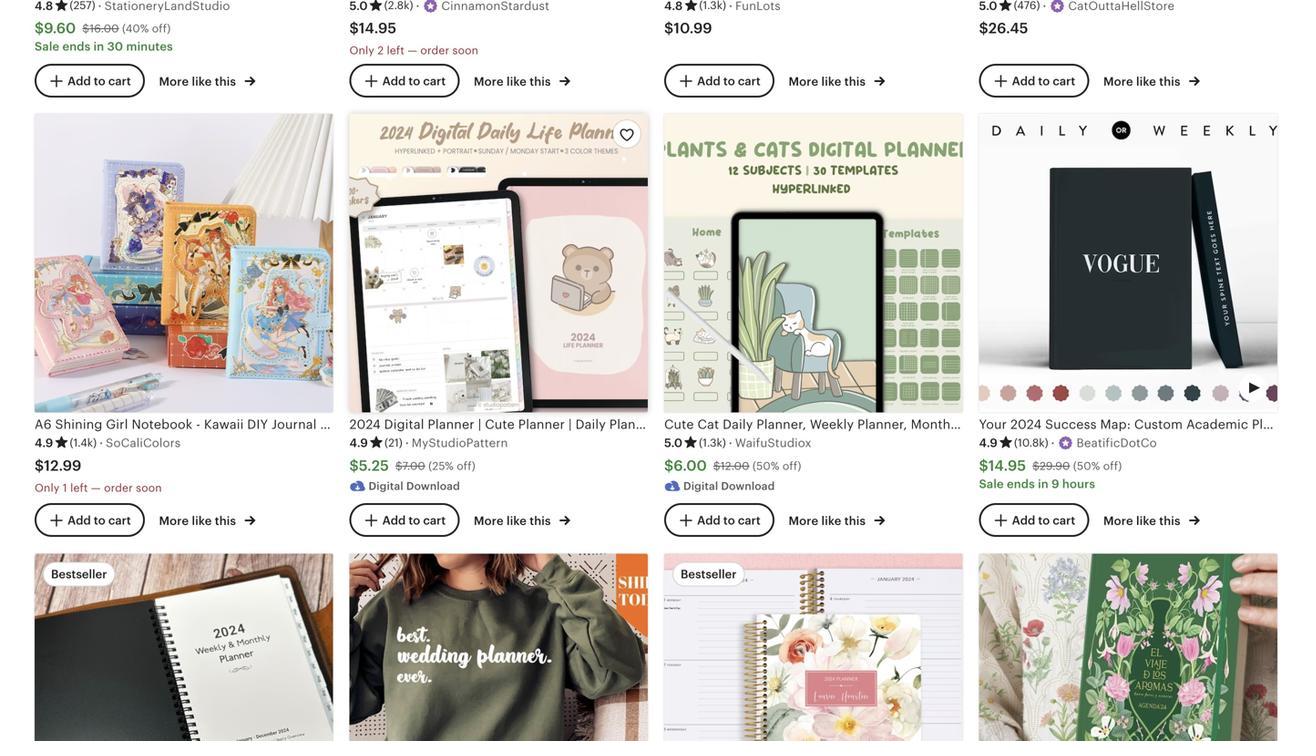 Task type: describe. For each thing, give the bounding box(es) containing it.
$ inside $ 12.99 only 1 left — order soon
[[35, 457, 44, 474]]

$ 6.00 $ 12.00 (50% off)
[[665, 457, 802, 474]]

6.00
[[674, 457, 707, 474]]

add to cart down $ 14.95 only 2 left — order soon
[[383, 74, 446, 88]]

4.9 for 12.99
[[35, 436, 53, 450]]

— for 12.99
[[91, 482, 101, 494]]

$ inside $ 5.25 $ 7.00 (25% off)
[[396, 460, 402, 472]]

add to cart button down the 26.45
[[979, 64, 1090, 98]]

$ inside $ 6.00 $ 12.00 (50% off)
[[714, 460, 721, 472]]

add to cart button down the 7.00
[[350, 503, 460, 537]]

(1.3k)
[[699, 437, 726, 449]]

product video element for your 2024 success map: custom academic planner | daily, weekly, monthly | bound hardcover or softcover | great gift for her image
[[979, 114, 1278, 413]]

add to cart button down 9
[[979, 503, 1090, 537]]

1 · from the left
[[99, 436, 103, 450]]

· for 5.25
[[405, 436, 409, 450]]

$ 9.60 $ 16.00 (40% off) sale ends in 30 minutes
[[35, 20, 173, 53]]

9.60
[[44, 20, 76, 36]]

$ 5.25 $ 7.00 (25% off)
[[350, 457, 476, 474]]

ends for 9.60
[[62, 40, 91, 53]]

download for 6.00
[[721, 480, 775, 492]]

digital download for 5.25
[[369, 480, 460, 492]]

10.99
[[674, 20, 713, 36]]

add to cart down the 7.00
[[383, 514, 446, 527]]

14.95 for order
[[359, 20, 397, 36]]

digital for 5.25
[[369, 480, 404, 492]]

2 bestseller link from the left
[[665, 554, 963, 741]]

order for 12.99
[[104, 482, 133, 494]]

$ 14.95 only 2 left — order soon
[[350, 20, 479, 57]]

left for 12.99
[[70, 482, 88, 494]]

$ 26.45
[[979, 20, 1029, 36]]

ends for 14.95
[[1007, 477, 1035, 491]]

2 bestseller from the left
[[681, 567, 737, 581]]

12.00
[[721, 460, 750, 472]]

personalized weekly planner 2024 | 12 month calendar | 6x9 weekly planner 2023-2024 | custom agenda | 2024 planner | flirty florals blush image
[[665, 554, 963, 741]]

digital for 6.00
[[684, 480, 719, 492]]

best wedding planner ever sweatshirt | wedding planning crewneck | gift for wedding planner | wedding planner appreciation gift idea - 199p image
[[350, 554, 648, 741]]

add to cart down the 12.00
[[697, 514, 761, 527]]

add down $ 12.99 only 1 left — order soon
[[68, 514, 91, 527]]

12.99
[[44, 457, 82, 474]]

· for 6.00
[[729, 436, 733, 450]]

in for 14.95
[[1038, 477, 1049, 491]]

2024 planner, planner refill only image
[[35, 554, 333, 741]]

soon for 12.99
[[136, 482, 162, 494]]

$ 14.95 $ 29.90 (50% off) sale ends in 9 hours
[[979, 457, 1122, 491]]

add to cart down 30
[[68, 74, 131, 88]]

2024 digital planner | cute planner | daily planner, weekly planner, monthly planner | notepad goodnotes notability | ipad planner image
[[350, 114, 648, 413]]

2
[[378, 44, 384, 57]]

26.45
[[989, 20, 1029, 36]]

$ 10.99
[[665, 20, 713, 36]]

off) for 9.60
[[152, 22, 171, 35]]

your 2024 success map: custom academic planner | daily, weekly, monthly | bound hardcover or softcover | great gift for her image
[[979, 114, 1278, 413]]

(25%
[[429, 460, 454, 472]]

add down $ 9.60 $ 16.00 (40% off) sale ends in 30 minutes
[[68, 74, 91, 88]]

16.00
[[90, 22, 119, 35]]

soon for 14.95
[[453, 44, 479, 57]]



Task type: locate. For each thing, give the bounding box(es) containing it.
download down the 12.00
[[721, 480, 775, 492]]

product video element for personalized weekly planner 2024 | 12 month calendar | 6x9 weekly planner 2023-2024 | custom agenda | 2024 planner | flirty florals blush image
[[665, 554, 963, 741]]

digital download
[[369, 480, 460, 492], [684, 480, 775, 492]]

2 4.9 from the left
[[350, 436, 368, 450]]

download for 5.25
[[406, 480, 460, 492]]

1 horizontal spatial soon
[[453, 44, 479, 57]]

0 horizontal spatial ends
[[62, 40, 91, 53]]

0 horizontal spatial only
[[35, 482, 60, 494]]

14.95 inside $ 14.95 $ 29.90 (50% off) sale ends in 9 hours
[[989, 457, 1027, 474]]

add down "2"
[[383, 74, 406, 88]]

ends
[[62, 40, 91, 53], [1007, 477, 1035, 491]]

off) inside $ 9.60 $ 16.00 (40% off) sale ends in 30 minutes
[[152, 22, 171, 35]]

— right 1 at the bottom
[[91, 482, 101, 494]]

agenda 2024 with color illustrations, aromatic plants, illustrated 2024 agenda, botanical illustrations, sewn binding, flower drawing image
[[979, 554, 1278, 741]]

0 horizontal spatial (50%
[[753, 460, 780, 472]]

14.95 for sale
[[989, 457, 1027, 474]]

4 · from the left
[[1052, 436, 1055, 450]]

only
[[350, 44, 375, 57], [35, 482, 60, 494]]

1 vertical spatial 14.95
[[989, 457, 1027, 474]]

2 horizontal spatial 4.9
[[979, 436, 998, 450]]

digital download for 6.00
[[684, 480, 775, 492]]

1 4.9 from the left
[[35, 436, 53, 450]]

add to cart button down $ 6.00 $ 12.00 (50% off)
[[665, 503, 775, 537]]

only left "2"
[[350, 44, 375, 57]]

in for 9.60
[[94, 40, 104, 53]]

a6 shining girl notebook - kawaii diy journal with bookmark and designed magnetic buckle soft leather cover- 224 colorful pages image
[[35, 114, 333, 413]]

14.95 inside $ 14.95 only 2 left — order soon
[[359, 20, 397, 36]]

sale left 9
[[979, 477, 1004, 491]]

1 vertical spatial order
[[104, 482, 133, 494]]

2 digital download from the left
[[684, 480, 775, 492]]

1 bestseller from the left
[[51, 567, 107, 581]]

off) for 14.95
[[1104, 460, 1122, 472]]

like
[[192, 75, 212, 89], [507, 75, 527, 89], [822, 75, 842, 89], [1137, 75, 1157, 89], [192, 514, 212, 528], [507, 514, 527, 528], [822, 514, 842, 528], [1137, 514, 1157, 528]]

0 vertical spatial product video element
[[979, 114, 1278, 413]]

1 horizontal spatial only
[[350, 44, 375, 57]]

0 vertical spatial only
[[350, 44, 375, 57]]

0 horizontal spatial soon
[[136, 482, 162, 494]]

0 horizontal spatial —
[[91, 482, 101, 494]]

sale down 9.60
[[35, 40, 59, 53]]

bestseller
[[51, 567, 107, 581], [681, 567, 737, 581]]

soon inside $ 14.95 only 2 left — order soon
[[453, 44, 479, 57]]

1 horizontal spatial left
[[387, 44, 405, 57]]

left right 1 at the bottom
[[70, 482, 88, 494]]

— right "2"
[[408, 44, 418, 57]]

order for 14.95
[[421, 44, 450, 57]]

4.9
[[35, 436, 53, 450], [350, 436, 368, 450], [979, 436, 998, 450]]

·
[[99, 436, 103, 450], [405, 436, 409, 450], [729, 436, 733, 450], [1052, 436, 1055, 450]]

0 vertical spatial sale
[[35, 40, 59, 53]]

add to cart down $ 12.99 only 1 left — order soon
[[68, 514, 131, 527]]

9
[[1052, 477, 1060, 491]]

$ inside $ 14.95 only 2 left — order soon
[[350, 20, 359, 36]]

cart
[[108, 74, 131, 88], [423, 74, 446, 88], [738, 74, 761, 88], [1053, 74, 1076, 88], [108, 514, 131, 527], [423, 514, 446, 527], [738, 514, 761, 527], [1053, 514, 1076, 527]]

· right (21)
[[405, 436, 409, 450]]

1 bestseller link from the left
[[35, 554, 333, 741]]

1 horizontal spatial 4.9
[[350, 436, 368, 450]]

(50% right the 12.00
[[753, 460, 780, 472]]

product video element
[[979, 114, 1278, 413], [665, 554, 963, 741]]

add to cart
[[68, 74, 131, 88], [383, 74, 446, 88], [697, 74, 761, 88], [1012, 74, 1076, 88], [68, 514, 131, 527], [383, 514, 446, 527], [697, 514, 761, 527], [1012, 514, 1076, 527]]

3 4.9 from the left
[[979, 436, 998, 450]]

(21)
[[385, 437, 403, 449]]

minutes
[[126, 40, 173, 53]]

1 vertical spatial —
[[91, 482, 101, 494]]

2 (50% from the left
[[1074, 460, 1101, 472]]

1 horizontal spatial bestseller
[[681, 567, 737, 581]]

sale for 9.60
[[35, 40, 59, 53]]

(50% inside $ 14.95 $ 29.90 (50% off) sale ends in 9 hours
[[1074, 460, 1101, 472]]

order
[[421, 44, 450, 57], [104, 482, 133, 494]]

add down $ 5.25 $ 7.00 (25% off)
[[383, 514, 406, 527]]

4.9 up 5.25
[[350, 436, 368, 450]]

add down 6.00 on the right bottom of the page
[[697, 514, 721, 527]]

add to cart down the 26.45
[[1012, 74, 1076, 88]]

in left 30
[[94, 40, 104, 53]]

order right "2"
[[421, 44, 450, 57]]

— for 14.95
[[408, 44, 418, 57]]

add
[[68, 74, 91, 88], [383, 74, 406, 88], [697, 74, 721, 88], [1012, 74, 1036, 88], [68, 514, 91, 527], [383, 514, 406, 527], [697, 514, 721, 527], [1012, 514, 1036, 527]]

add to cart button down 30
[[35, 64, 145, 98]]

· right '(10.8k)'
[[1052, 436, 1055, 450]]

0 horizontal spatial bestseller
[[51, 567, 107, 581]]

add to cart down 9
[[1012, 514, 1076, 527]]

soon inside $ 12.99 only 1 left — order soon
[[136, 482, 162, 494]]

5.25
[[359, 457, 389, 474]]

0 vertical spatial order
[[421, 44, 450, 57]]

add down the 26.45
[[1012, 74, 1036, 88]]

ends inside $ 9.60 $ 16.00 (40% off) sale ends in 30 minutes
[[62, 40, 91, 53]]

1 vertical spatial only
[[35, 482, 60, 494]]

more like this
[[159, 75, 239, 89], [474, 75, 554, 89], [789, 75, 869, 89], [1104, 75, 1184, 89], [159, 514, 239, 528], [474, 514, 554, 528], [789, 514, 869, 528], [1104, 514, 1184, 528]]

—
[[408, 44, 418, 57], [91, 482, 101, 494]]

1 vertical spatial soon
[[136, 482, 162, 494]]

order inside $ 12.99 only 1 left — order soon
[[104, 482, 133, 494]]

1 horizontal spatial bestseller link
[[665, 554, 963, 741]]

· for 14.95
[[1052, 436, 1055, 450]]

1
[[63, 482, 67, 494]]

off) right the 12.00
[[783, 460, 802, 472]]

$ 12.99 only 1 left — order soon
[[35, 457, 162, 494]]

off)
[[152, 22, 171, 35], [457, 460, 476, 472], [783, 460, 802, 472], [1104, 460, 1122, 472]]

download down (25%
[[406, 480, 460, 492]]

add to cart button down 10.99
[[665, 64, 775, 98]]

29.90
[[1040, 460, 1071, 472]]

add to cart button down "2"
[[350, 64, 460, 98]]

off) inside $ 6.00 $ 12.00 (50% off)
[[783, 460, 802, 472]]

add to cart button
[[35, 64, 145, 98], [350, 64, 460, 98], [665, 64, 775, 98], [979, 64, 1090, 98], [35, 503, 145, 537], [350, 503, 460, 537], [665, 503, 775, 537], [979, 503, 1090, 537]]

7.00
[[402, 460, 426, 472]]

0 vertical spatial ends
[[62, 40, 91, 53]]

1 digital download from the left
[[369, 480, 460, 492]]

2 digital from the left
[[684, 480, 719, 492]]

1 horizontal spatial (50%
[[1074, 460, 1101, 472]]

off) for 5.25
[[457, 460, 476, 472]]

0 horizontal spatial left
[[70, 482, 88, 494]]

digital download down $ 6.00 $ 12.00 (50% off)
[[684, 480, 775, 492]]

1 horizontal spatial order
[[421, 44, 450, 57]]

sale inside $ 9.60 $ 16.00 (40% off) sale ends in 30 minutes
[[35, 40, 59, 53]]

0 vertical spatial in
[[94, 40, 104, 53]]

add down 10.99
[[697, 74, 721, 88]]

1 horizontal spatial 14.95
[[989, 457, 1027, 474]]

(40%
[[122, 22, 149, 35]]

0 horizontal spatial product video element
[[665, 554, 963, 741]]

14.95
[[359, 20, 397, 36], [989, 457, 1027, 474]]

0 vertical spatial —
[[408, 44, 418, 57]]

3 · from the left
[[729, 436, 733, 450]]

0 horizontal spatial 14.95
[[359, 20, 397, 36]]

add down $ 14.95 $ 29.90 (50% off) sale ends in 9 hours
[[1012, 514, 1036, 527]]

1 vertical spatial product video element
[[665, 554, 963, 741]]

1 vertical spatial left
[[70, 482, 88, 494]]

0 horizontal spatial 4.9
[[35, 436, 53, 450]]

off) right (25%
[[457, 460, 476, 472]]

digital down 6.00 on the right bottom of the page
[[684, 480, 719, 492]]

0 horizontal spatial digital
[[369, 480, 404, 492]]

0 horizontal spatial bestseller link
[[35, 554, 333, 741]]

more
[[159, 75, 189, 89], [474, 75, 504, 89], [789, 75, 819, 89], [1104, 75, 1134, 89], [159, 514, 189, 528], [474, 514, 504, 528], [789, 514, 819, 528], [1104, 514, 1134, 528]]

1 horizontal spatial download
[[721, 480, 775, 492]]

14.95 down '(10.8k)'
[[989, 457, 1027, 474]]

1 horizontal spatial sale
[[979, 477, 1004, 491]]

1 vertical spatial sale
[[979, 477, 1004, 491]]

only for 12.99
[[35, 482, 60, 494]]

14.95 up "2"
[[359, 20, 397, 36]]

download
[[406, 480, 460, 492], [721, 480, 775, 492]]

0 horizontal spatial sale
[[35, 40, 59, 53]]

(50% for 14.95
[[1074, 460, 1101, 472]]

4.9 for 14.95
[[979, 436, 998, 450]]

only inside $ 14.95 only 2 left — order soon
[[350, 44, 375, 57]]

only inside $ 12.99 only 1 left — order soon
[[35, 482, 60, 494]]

only for 14.95
[[350, 44, 375, 57]]

to
[[94, 74, 105, 88], [409, 74, 420, 88], [724, 74, 735, 88], [1039, 74, 1050, 88], [94, 514, 105, 527], [409, 514, 420, 527], [724, 514, 735, 527], [1039, 514, 1050, 527]]

soon right 1 at the bottom
[[136, 482, 162, 494]]

— inside $ 14.95 only 2 left — order soon
[[408, 44, 418, 57]]

order right 1 at the bottom
[[104, 482, 133, 494]]

1 horizontal spatial digital
[[684, 480, 719, 492]]

add to cart down 10.99
[[697, 74, 761, 88]]

order inside $ 14.95 only 2 left — order soon
[[421, 44, 450, 57]]

1 horizontal spatial —
[[408, 44, 418, 57]]

off) inside $ 5.25 $ 7.00 (25% off)
[[457, 460, 476, 472]]

in inside $ 14.95 $ 29.90 (50% off) sale ends in 9 hours
[[1038, 477, 1049, 491]]

more like this link
[[159, 71, 256, 90], [474, 71, 571, 90], [789, 71, 885, 90], [1104, 71, 1200, 90], [159, 511, 256, 529], [474, 511, 571, 529], [789, 511, 885, 529], [1104, 511, 1200, 529]]

digital
[[369, 480, 404, 492], [684, 480, 719, 492]]

off) up the minutes
[[152, 22, 171, 35]]

(50% inside $ 6.00 $ 12.00 (50% off)
[[753, 460, 780, 472]]

30
[[107, 40, 123, 53]]

5.0
[[665, 436, 683, 450]]

off) right 29.90
[[1104, 460, 1122, 472]]

(50% up hours
[[1074, 460, 1101, 472]]

this
[[215, 75, 236, 89], [530, 75, 551, 89], [845, 75, 866, 89], [1160, 75, 1181, 89], [215, 514, 236, 528], [530, 514, 551, 528], [845, 514, 866, 528], [1160, 514, 1181, 528]]

ends down 9.60
[[62, 40, 91, 53]]

1 horizontal spatial digital download
[[684, 480, 775, 492]]

off) for 6.00
[[783, 460, 802, 472]]

1 horizontal spatial ends
[[1007, 477, 1035, 491]]

2 · from the left
[[405, 436, 409, 450]]

$
[[35, 20, 44, 36], [350, 20, 359, 36], [665, 20, 674, 36], [979, 20, 989, 36], [82, 22, 90, 35], [35, 457, 44, 474], [350, 457, 359, 474], [665, 457, 674, 474], [979, 457, 989, 474], [396, 460, 402, 472], [714, 460, 721, 472], [1033, 460, 1040, 472]]

ends left 9
[[1007, 477, 1035, 491]]

sale inside $ 14.95 $ 29.90 (50% off) sale ends in 9 hours
[[979, 477, 1004, 491]]

4.9 left '(10.8k)'
[[979, 436, 998, 450]]

cute cat daily planner, weekly planner, monthly planner | kawaii digital planner | digital notebook with tabs | goodnotes | notability image
[[665, 114, 963, 413]]

off) inside $ 14.95 $ 29.90 (50% off) sale ends in 9 hours
[[1104, 460, 1122, 472]]

0 horizontal spatial in
[[94, 40, 104, 53]]

in inside $ 9.60 $ 16.00 (40% off) sale ends in 30 minutes
[[94, 40, 104, 53]]

(50% for 6.00
[[753, 460, 780, 472]]

1 horizontal spatial product video element
[[979, 114, 1278, 413]]

add to cart button down 1 at the bottom
[[35, 503, 145, 537]]

digital download down the 7.00
[[369, 480, 460, 492]]

1 horizontal spatial in
[[1038, 477, 1049, 491]]

sale for 14.95
[[979, 477, 1004, 491]]

· right "(1.3k)"
[[729, 436, 733, 450]]

left inside $ 12.99 only 1 left — order soon
[[70, 482, 88, 494]]

(10.8k)
[[1015, 437, 1049, 449]]

in left 9
[[1038, 477, 1049, 491]]

1 vertical spatial ends
[[1007, 477, 1035, 491]]

0 vertical spatial 14.95
[[359, 20, 397, 36]]

left right "2"
[[387, 44, 405, 57]]

0 horizontal spatial order
[[104, 482, 133, 494]]

left inside $ 14.95 only 2 left — order soon
[[387, 44, 405, 57]]

0 vertical spatial left
[[387, 44, 405, 57]]

1 (50% from the left
[[753, 460, 780, 472]]

hours
[[1063, 477, 1096, 491]]

(1.4k)
[[70, 437, 97, 449]]

in
[[94, 40, 104, 53], [1038, 477, 1049, 491]]

bestseller link
[[35, 554, 333, 741], [665, 554, 963, 741]]

(50%
[[753, 460, 780, 472], [1074, 460, 1101, 472]]

soon
[[453, 44, 479, 57], [136, 482, 162, 494]]

1 download from the left
[[406, 480, 460, 492]]

0 horizontal spatial download
[[406, 480, 460, 492]]

0 horizontal spatial digital download
[[369, 480, 460, 492]]

left
[[387, 44, 405, 57], [70, 482, 88, 494]]

1 vertical spatial in
[[1038, 477, 1049, 491]]

2 download from the left
[[721, 480, 775, 492]]

only left 1 at the bottom
[[35, 482, 60, 494]]

digital down 5.25
[[369, 480, 404, 492]]

sale
[[35, 40, 59, 53], [979, 477, 1004, 491]]

4.9 up 12.99
[[35, 436, 53, 450]]

1 digital from the left
[[369, 480, 404, 492]]

ends inside $ 14.95 $ 29.90 (50% off) sale ends in 9 hours
[[1007, 477, 1035, 491]]

soon right "2"
[[453, 44, 479, 57]]

left for 14.95
[[387, 44, 405, 57]]

0 vertical spatial soon
[[453, 44, 479, 57]]

— inside $ 12.99 only 1 left — order soon
[[91, 482, 101, 494]]

· right (1.4k)
[[99, 436, 103, 450]]



Task type: vqa. For each thing, say whether or not it's contained in the screenshot.
the today
no



